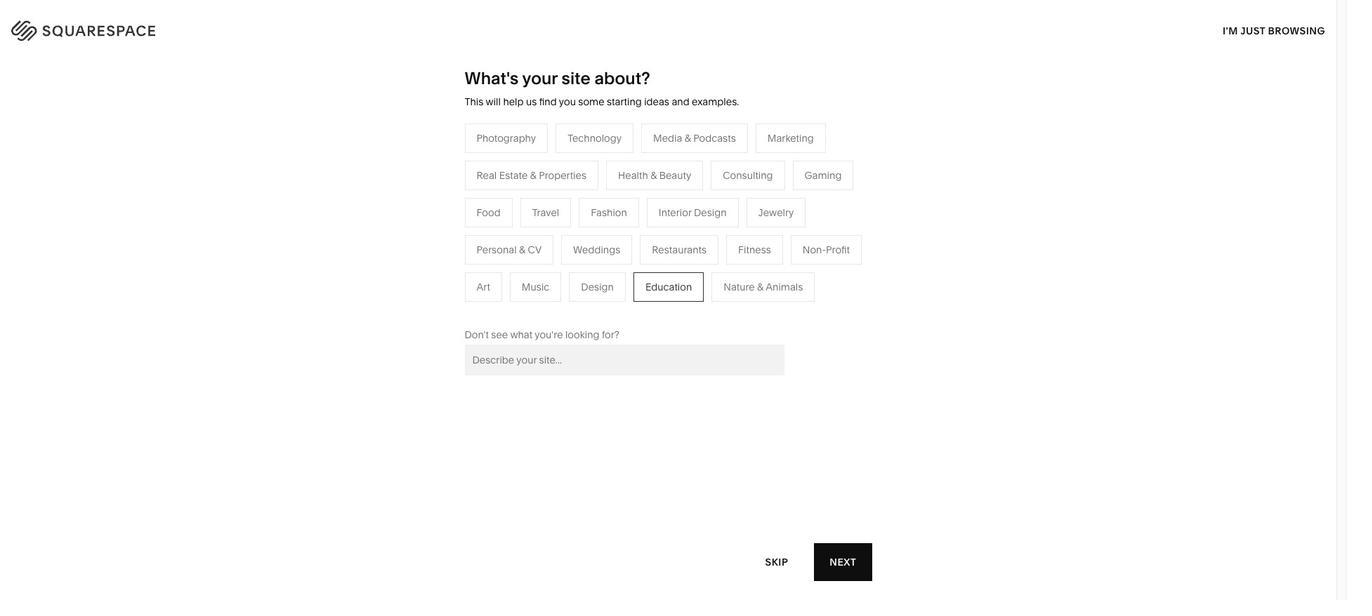 Task type: locate. For each thing, give the bounding box(es) containing it.
i'm just browsing link
[[1224, 11, 1326, 50]]

1 vertical spatial weddings
[[509, 280, 556, 292]]

properties up travel option in the left top of the page
[[539, 169, 587, 182]]

for?
[[602, 329, 620, 341]]

0 vertical spatial podcasts
[[694, 132, 736, 145]]

education
[[646, 281, 692, 294]]

animals inside 'radio'
[[766, 281, 804, 294]]

will
[[486, 96, 501, 108]]

properties up the looking
[[571, 301, 619, 313]]

skip
[[766, 556, 789, 569]]

non-profit
[[803, 244, 850, 256]]

media & podcasts down restaurants link
[[509, 237, 591, 250]]

site
[[562, 68, 591, 89]]

nature
[[657, 216, 688, 229], [724, 281, 755, 294]]

0 horizontal spatial non-
[[425, 258, 449, 271]]

marketing
[[768, 132, 814, 145]]

1 horizontal spatial weddings
[[574, 244, 621, 256]]

Nature & Animals radio
[[712, 273, 816, 302]]

you're
[[535, 329, 563, 341]]

1 horizontal spatial nature
[[724, 281, 755, 294]]

fitness down interior
[[657, 237, 690, 250]]

real estate & properties up travel link
[[477, 169, 587, 182]]

1 horizontal spatial fitness
[[739, 244, 772, 256]]

decor
[[696, 195, 725, 208]]

Non-Profit radio
[[791, 235, 862, 265]]

weddings link
[[509, 280, 570, 292]]

0 horizontal spatial restaurants
[[509, 216, 563, 229]]

Education radio
[[634, 273, 704, 302]]

cv
[[528, 244, 542, 256]]

Fashion radio
[[579, 198, 639, 228]]

0 vertical spatial restaurants
[[509, 216, 563, 229]]

properties
[[539, 169, 587, 182], [571, 301, 619, 313]]

1 horizontal spatial podcasts
[[694, 132, 736, 145]]

non- right community
[[425, 258, 449, 271]]

community & non-profits link
[[360, 258, 492, 271]]

Technology radio
[[556, 124, 634, 153]]

&
[[685, 132, 691, 145], [530, 169, 537, 182], [651, 169, 657, 182], [688, 195, 694, 208], [691, 216, 697, 229], [540, 237, 546, 250], [519, 244, 526, 256], [417, 258, 423, 271], [758, 281, 764, 294], [562, 301, 569, 313]]

1 horizontal spatial design
[[694, 206, 727, 219]]

fashion
[[591, 206, 628, 219]]

degraw element
[[480, 481, 857, 601]]

real estate & properties up the you're
[[509, 301, 619, 313]]

1 vertical spatial real
[[509, 301, 529, 313]]

0 horizontal spatial animals
[[699, 216, 736, 229]]

home & decor link
[[657, 195, 739, 208]]

animals down decor
[[699, 216, 736, 229]]

design
[[694, 206, 727, 219], [581, 281, 614, 294]]

squarespace logo link
[[28, 17, 286, 39]]

0 vertical spatial animals
[[699, 216, 736, 229]]

your
[[523, 68, 558, 89]]

1 vertical spatial media
[[509, 237, 538, 250]]

podcasts down restaurants link
[[549, 237, 591, 250]]

podcasts down examples.
[[694, 132, 736, 145]]

travel link
[[509, 195, 550, 208]]

1 horizontal spatial non-
[[803, 244, 827, 256]]

0 horizontal spatial podcasts
[[549, 237, 591, 250]]

us
[[526, 96, 537, 108]]

travel
[[509, 195, 536, 208], [533, 206, 560, 219]]

nature & animals down the fitness option
[[724, 281, 804, 294]]

media & podcasts
[[654, 132, 736, 145], [509, 237, 591, 250]]

health & beauty
[[618, 169, 692, 182]]

community
[[360, 258, 414, 271]]

0 vertical spatial nature & animals
[[657, 216, 736, 229]]

i'm
[[1224, 24, 1239, 37]]

Food radio
[[465, 198, 513, 228]]

nature & animals down home & decor link in the top of the page
[[657, 216, 736, 229]]

travel up media & podcasts link
[[533, 206, 560, 219]]

0 horizontal spatial media & podcasts
[[509, 237, 591, 250]]

animals down the fitness option
[[766, 281, 804, 294]]

squarespace logo image
[[28, 17, 184, 39]]

fitness
[[657, 237, 690, 250], [739, 244, 772, 256]]

restaurants down the nature & animals link
[[652, 244, 707, 256]]

media
[[654, 132, 683, 145], [509, 237, 538, 250]]

podcasts
[[694, 132, 736, 145], [549, 237, 591, 250]]

don't see what you're looking for?
[[465, 329, 620, 341]]

estate
[[499, 169, 528, 182], [531, 301, 560, 313]]

Real Estate & Properties radio
[[465, 161, 599, 190]]

fitness up nature & animals 'radio'
[[739, 244, 772, 256]]

0 horizontal spatial weddings
[[509, 280, 556, 292]]

browsing
[[1269, 24, 1326, 37]]

0 vertical spatial nature
[[657, 216, 688, 229]]

podcasts inside option
[[694, 132, 736, 145]]

0 vertical spatial estate
[[499, 169, 528, 182]]

media inside option
[[654, 132, 683, 145]]

i'm just browsing
[[1224, 24, 1326, 37]]

interior
[[659, 206, 692, 219]]

real estate & properties
[[477, 169, 587, 182], [509, 301, 619, 313]]

next
[[830, 556, 857, 569]]

0 horizontal spatial real
[[477, 169, 497, 182]]

non- down jewelry radio at the right of page
[[803, 244, 827, 256]]

media & podcasts down the and
[[654, 132, 736, 145]]

0 vertical spatial media
[[654, 132, 683, 145]]

travel inside option
[[533, 206, 560, 219]]

art
[[477, 281, 490, 294]]

Music radio
[[510, 273, 562, 302]]

you
[[559, 96, 576, 108]]

jewelry
[[759, 206, 794, 219]]

restaurants
[[509, 216, 563, 229], [652, 244, 707, 256]]

1 vertical spatial animals
[[766, 281, 804, 294]]

log             in link
[[1286, 22, 1320, 34]]

estate up travel link
[[499, 169, 528, 182]]

1 horizontal spatial animals
[[766, 281, 804, 294]]

nature & animals inside 'radio'
[[724, 281, 804, 294]]

1 vertical spatial podcasts
[[549, 237, 591, 250]]

estate down music
[[531, 301, 560, 313]]

nature down home
[[657, 216, 688, 229]]

nature down the fitness option
[[724, 281, 755, 294]]

starting
[[607, 96, 642, 108]]

restaurants down travel link
[[509, 216, 563, 229]]

Health & Beauty radio
[[607, 161, 704, 190]]

Personal & CV radio
[[465, 235, 554, 265]]

beauty
[[660, 169, 692, 182]]

1 vertical spatial design
[[581, 281, 614, 294]]

1 horizontal spatial real
[[509, 301, 529, 313]]

ideas
[[645, 96, 670, 108]]

1 vertical spatial nature & animals
[[724, 281, 804, 294]]

degraw image
[[480, 481, 857, 601]]

media up events
[[509, 237, 538, 250]]

& inside 'radio'
[[758, 281, 764, 294]]

0 horizontal spatial estate
[[499, 169, 528, 182]]

real down music
[[509, 301, 529, 313]]

photography
[[477, 132, 536, 145]]

non-
[[803, 244, 827, 256], [425, 258, 449, 271]]

0 vertical spatial media & podcasts
[[654, 132, 736, 145]]

1 vertical spatial nature
[[724, 281, 755, 294]]

weddings down events link
[[509, 280, 556, 292]]

weddings
[[574, 244, 621, 256], [509, 280, 556, 292]]

Restaurants radio
[[640, 235, 719, 265]]

interior design
[[659, 206, 727, 219]]

1 horizontal spatial restaurants
[[652, 244, 707, 256]]

0 horizontal spatial nature
[[657, 216, 688, 229]]

real
[[477, 169, 497, 182], [509, 301, 529, 313]]

personal & cv
[[477, 244, 542, 256]]

0 vertical spatial non-
[[803, 244, 827, 256]]

personal
[[477, 244, 517, 256]]

1 vertical spatial restaurants
[[652, 244, 707, 256]]

0 vertical spatial weddings
[[574, 244, 621, 256]]

music
[[522, 281, 550, 294]]

0 horizontal spatial design
[[581, 281, 614, 294]]

1 horizontal spatial estate
[[531, 301, 560, 313]]

media up beauty
[[654, 132, 683, 145]]

events
[[509, 258, 539, 271]]

0 vertical spatial properties
[[539, 169, 587, 182]]

gaming
[[805, 169, 842, 182]]

nature & animals
[[657, 216, 736, 229], [724, 281, 804, 294]]

technology
[[568, 132, 622, 145]]

1 horizontal spatial media & podcasts
[[654, 132, 736, 145]]

weddings up design option
[[574, 244, 621, 256]]

1 horizontal spatial media
[[654, 132, 683, 145]]

don't
[[465, 329, 489, 341]]

Gaming radio
[[793, 161, 854, 190]]

Photography radio
[[465, 124, 548, 153]]

1 vertical spatial estate
[[531, 301, 560, 313]]

real up food
[[477, 169, 497, 182]]

animals
[[699, 216, 736, 229], [766, 281, 804, 294]]

media & podcasts link
[[509, 237, 605, 250]]

0 vertical spatial real
[[477, 169, 497, 182]]

0 vertical spatial real estate & properties
[[477, 169, 587, 182]]

help
[[503, 96, 524, 108]]

consulting
[[723, 169, 773, 182]]

community & non-profits
[[360, 258, 478, 271]]



Task type: describe. For each thing, give the bounding box(es) containing it.
examples.
[[692, 96, 740, 108]]

properties inside option
[[539, 169, 587, 182]]

Consulting radio
[[711, 161, 785, 190]]

real inside option
[[477, 169, 497, 182]]

skip button
[[750, 544, 804, 582]]

nature & animals link
[[657, 216, 750, 229]]

Travel radio
[[521, 198, 572, 228]]

see
[[492, 329, 508, 341]]

log
[[1286, 22, 1307, 34]]

real estate & properties link
[[509, 301, 633, 313]]

1 vertical spatial media & podcasts
[[509, 237, 591, 250]]

Interior Design radio
[[647, 198, 739, 228]]

just
[[1241, 24, 1266, 37]]

0 horizontal spatial media
[[509, 237, 538, 250]]

in
[[1310, 22, 1320, 34]]

real estate & properties inside option
[[477, 169, 587, 182]]

Don't see what you're looking for? field
[[465, 345, 785, 376]]

Marketing radio
[[756, 124, 826, 153]]

and
[[672, 96, 690, 108]]

fitness inside option
[[739, 244, 772, 256]]

health
[[618, 169, 649, 182]]

travel down the real estate & properties option
[[509, 195, 536, 208]]

home & decor
[[657, 195, 725, 208]]

1 vertical spatial properties
[[571, 301, 619, 313]]

log             in
[[1286, 22, 1320, 34]]

events link
[[509, 258, 553, 271]]

restaurants link
[[509, 216, 577, 229]]

food
[[477, 206, 501, 219]]

what's
[[465, 68, 519, 89]]

1 vertical spatial non-
[[425, 258, 449, 271]]

estate inside option
[[499, 169, 528, 182]]

what's your site about? this will help us find you some starting ideas and examples.
[[465, 68, 740, 108]]

1 vertical spatial real estate & properties
[[509, 301, 619, 313]]

some
[[579, 96, 605, 108]]

profit
[[827, 244, 850, 256]]

restaurants inside radio
[[652, 244, 707, 256]]

home
[[657, 195, 685, 208]]

what
[[511, 329, 533, 341]]

weddings inside option
[[574, 244, 621, 256]]

this
[[465, 96, 484, 108]]

find
[[540, 96, 557, 108]]

looking
[[566, 329, 600, 341]]

non- inside option
[[803, 244, 827, 256]]

0 horizontal spatial fitness
[[657, 237, 690, 250]]

Jewelry radio
[[747, 198, 806, 228]]

profits
[[449, 258, 478, 271]]

Fitness radio
[[727, 235, 784, 265]]

fitness link
[[657, 237, 704, 250]]

next button
[[815, 544, 873, 582]]

Design radio
[[570, 273, 626, 302]]

Weddings radio
[[562, 235, 633, 265]]

about?
[[595, 68, 651, 89]]

0 vertical spatial design
[[694, 206, 727, 219]]

media & podcasts inside option
[[654, 132, 736, 145]]

Art radio
[[465, 273, 502, 302]]

Media & Podcasts radio
[[642, 124, 748, 153]]

nature inside 'radio'
[[724, 281, 755, 294]]



Task type: vqa. For each thing, say whether or not it's contained in the screenshot.
ENTERTAINMENT LINK
no



